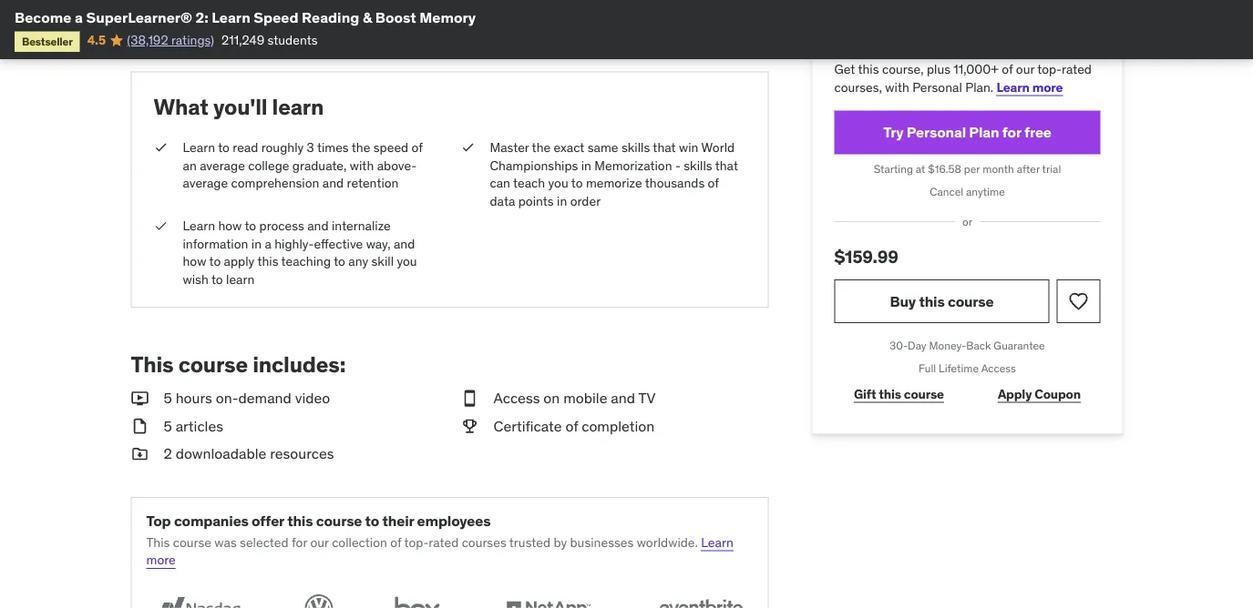 Task type: vqa. For each thing, say whether or not it's contained in the screenshot.
topmost 'Python'
no



Task type: locate. For each thing, give the bounding box(es) containing it.
skills right -
[[684, 157, 713, 173]]

nasdaq image
[[146, 592, 251, 609]]

1 horizontal spatial learn
[[272, 93, 324, 121]]

skills up memorization
[[622, 139, 650, 156]]

with
[[885, 79, 910, 95], [350, 157, 374, 173]]

0 horizontal spatial that
[[653, 139, 676, 156]]

and
[[323, 175, 344, 191], [307, 218, 329, 234], [394, 236, 415, 252], [611, 389, 635, 408]]

2 downloadable resources
[[164, 445, 334, 464]]

and down graduate,
[[323, 175, 344, 191]]

buy this course
[[890, 292, 994, 311]]

1 horizontal spatial access
[[982, 361, 1016, 376]]

learn more down employees
[[146, 535, 734, 569]]

this up 5 articles
[[131, 351, 174, 378]]

1 horizontal spatial you
[[548, 175, 569, 191]]

0 vertical spatial more
[[1033, 79, 1063, 95]]

course up the back
[[948, 292, 994, 311]]

this for get this course, plus 11,000+ of our top-rated courses, with personal plan.
[[858, 61, 879, 78]]

businesses
[[570, 535, 634, 551]]

netapp image
[[496, 592, 601, 609]]

learn more for top-
[[146, 535, 734, 569]]

certificate
[[494, 417, 562, 436]]

that down world
[[715, 157, 738, 173]]

for down top companies offer this course to their employees
[[292, 535, 307, 551]]

0 horizontal spatial top-
[[404, 535, 429, 551]]

that up -
[[653, 139, 676, 156]]

this
[[858, 61, 879, 78], [257, 254, 278, 270], [919, 292, 945, 311], [879, 386, 902, 402], [287, 512, 313, 531]]

1 horizontal spatial skills
[[684, 157, 713, 173]]

the inside master the exact same skills that win world championships in memorization - skills that can teach you to memorize thousands of data points in order
[[532, 139, 551, 156]]

apply
[[998, 386, 1032, 402]]

course
[[948, 292, 994, 311], [178, 351, 248, 378], [904, 386, 944, 402], [316, 512, 362, 531], [173, 535, 211, 551]]

5 up the "2"
[[164, 417, 172, 436]]

3
[[307, 139, 314, 156]]

top- up free
[[1038, 61, 1062, 78]]

learn more for rated
[[997, 79, 1063, 95]]

you right skill on the top of page
[[397, 254, 417, 270]]

0 horizontal spatial skills
[[622, 139, 650, 156]]

learn more link down employees
[[146, 535, 734, 569]]

of inside master the exact same skills that win world championships in memorization - skills that can teach you to memorize thousands of data points in order
[[708, 175, 719, 191]]

0 horizontal spatial with
[[350, 157, 374, 173]]

0 horizontal spatial more
[[146, 553, 176, 569]]

1 vertical spatial 5
[[164, 417, 172, 436]]

0 vertical spatial learn more
[[997, 79, 1063, 95]]

in left the order at the left top of page
[[557, 193, 567, 209]]

free
[[1025, 123, 1052, 142]]

teach
[[513, 175, 545, 191]]

of right 11,000+
[[1002, 61, 1013, 78]]

how up "information"
[[218, 218, 242, 234]]

for
[[1003, 123, 1022, 142], [292, 535, 307, 551]]

top
[[146, 512, 171, 531]]

our down top companies offer this course to their employees
[[310, 535, 329, 551]]

learn more link
[[997, 79, 1063, 95], [146, 535, 734, 569]]

on
[[544, 389, 560, 408]]

bestseller
[[22, 34, 73, 48]]

this
[[131, 351, 174, 378], [146, 535, 170, 551]]

our inside get this course, plus 11,000+ of our top-rated courses, with personal plan.
[[1016, 61, 1035, 78]]

learn up 3
[[272, 93, 324, 121]]

by
[[554, 535, 567, 551]]

1 vertical spatial in
[[557, 193, 567, 209]]

2 5 from the top
[[164, 417, 172, 436]]

0 vertical spatial average
[[200, 157, 245, 173]]

personal up the $16.58
[[907, 123, 966, 142]]

xsmall image for master the exact same skills that win world championships in memorization - skills that can teach you to memorize thousands of data points in order
[[461, 139, 475, 157]]

0 vertical spatial in
[[581, 157, 592, 173]]

you'll
[[213, 93, 268, 121]]

college
[[248, 157, 289, 173]]

access on mobile and tv
[[494, 389, 656, 408]]

lifetime
[[939, 361, 979, 376]]

small image for access on mobile and tv
[[461, 389, 479, 409]]

5 for 5 hours on-demand video
[[164, 389, 172, 408]]

a down process
[[265, 236, 271, 252]]

month
[[983, 162, 1014, 177]]

process
[[259, 218, 304, 234]]

top-
[[1038, 61, 1062, 78], [404, 535, 429, 551]]

can
[[490, 175, 510, 191]]

apply
[[224, 254, 255, 270]]

top- down their
[[404, 535, 429, 551]]

thousands
[[645, 175, 705, 191]]

small image left on
[[461, 389, 479, 409]]

learn down the apply
[[226, 271, 255, 288]]

points
[[518, 193, 554, 209]]

0 vertical spatial rated
[[1062, 61, 1092, 78]]

or
[[963, 215, 973, 229]]

1 vertical spatial personal
[[907, 123, 966, 142]]

more
[[1033, 79, 1063, 95], [146, 553, 176, 569]]

learn inside learn how to process and internalize information in a highly-effective way, and how to apply this teaching to any skill you wish to learn
[[183, 218, 215, 234]]

skills
[[622, 139, 650, 156], [684, 157, 713, 173]]

1 vertical spatial this
[[146, 535, 170, 551]]

with down course,
[[885, 79, 910, 95]]

0 horizontal spatial access
[[494, 389, 540, 408]]

learn more link up free
[[997, 79, 1063, 95]]

cancel
[[930, 185, 964, 199]]

access down the back
[[982, 361, 1016, 376]]

what
[[154, 93, 209, 121]]

0 vertical spatial for
[[1003, 123, 1022, 142]]

0 vertical spatial 5
[[164, 389, 172, 408]]

1 vertical spatial learn
[[226, 271, 255, 288]]

2 the from the left
[[532, 139, 551, 156]]

0 vertical spatial a
[[75, 8, 83, 26]]

0 horizontal spatial the
[[352, 139, 370, 156]]

a right become
[[75, 8, 83, 26]]

that
[[653, 139, 676, 156], [715, 157, 738, 173]]

1 vertical spatial with
[[350, 157, 374, 173]]

video
[[295, 389, 330, 408]]

0 horizontal spatial you
[[397, 254, 417, 270]]

1 horizontal spatial with
[[885, 79, 910, 95]]

0 horizontal spatial for
[[292, 535, 307, 551]]

after
[[1017, 162, 1040, 177]]

you up points
[[548, 175, 569, 191]]

this inside button
[[919, 292, 945, 311]]

learn more up free
[[997, 79, 1063, 95]]

in
[[581, 157, 592, 173], [557, 193, 567, 209], [251, 236, 262, 252]]

trusted
[[509, 535, 551, 551]]

30-
[[890, 339, 908, 353]]

0 horizontal spatial learn more link
[[146, 535, 734, 569]]

memory
[[420, 8, 476, 26]]

1 horizontal spatial top-
[[1038, 61, 1062, 78]]

0 vertical spatial personal
[[913, 79, 962, 95]]

with up retention
[[350, 157, 374, 173]]

learn
[[212, 8, 251, 26], [997, 79, 1030, 95], [183, 139, 215, 156], [183, 218, 215, 234], [701, 535, 734, 551]]

and up effective
[[307, 218, 329, 234]]

(38,192
[[127, 32, 168, 48]]

xsmall image
[[154, 139, 168, 157], [461, 139, 475, 157], [154, 217, 168, 235]]

1 vertical spatial our
[[310, 535, 329, 551]]

0 vertical spatial skills
[[622, 139, 650, 156]]

tv
[[638, 389, 656, 408]]

trial
[[1042, 162, 1061, 177]]

personal down plus
[[913, 79, 962, 95]]

personal inside "link"
[[907, 123, 966, 142]]

master
[[490, 139, 529, 156]]

in up the apply
[[251, 236, 262, 252]]

personal inside get this course, plus 11,000+ of our top-rated courses, with personal plan.
[[913, 79, 962, 95]]

0 vertical spatial access
[[982, 361, 1016, 376]]

offer
[[252, 512, 284, 531]]

small image left the "2"
[[131, 444, 149, 465]]

1 vertical spatial average
[[183, 175, 228, 191]]

any
[[348, 254, 368, 270]]

master the exact same skills that win world championships in memorization - skills that can teach you to memorize thousands of data points in order
[[490, 139, 738, 209]]

order
[[570, 193, 601, 209]]

2 vertical spatial in
[[251, 236, 262, 252]]

of
[[1002, 61, 1013, 78], [412, 139, 423, 156], [708, 175, 719, 191], [566, 417, 578, 436], [390, 535, 402, 551]]

you inside learn how to process and internalize information in a highly-effective way, and how to apply this teaching to any skill you wish to learn
[[397, 254, 417, 270]]

small image left certificate
[[461, 417, 479, 437]]

1 vertical spatial rated
[[429, 535, 459, 551]]

0 vertical spatial top-
[[1038, 61, 1062, 78]]

1 vertical spatial more
[[146, 553, 176, 569]]

average down read
[[200, 157, 245, 173]]

1 horizontal spatial for
[[1003, 123, 1022, 142]]

graduate,
[[293, 157, 347, 173]]

become a superlearner® 2: learn speed reading & boost memory
[[15, 8, 476, 26]]

anytime
[[966, 185, 1005, 199]]

an
[[183, 157, 197, 173]]

1 vertical spatial you
[[397, 254, 417, 270]]

1 horizontal spatial learn more link
[[997, 79, 1063, 95]]

learn right "plan." on the right top of page
[[997, 79, 1030, 95]]

more down top
[[146, 553, 176, 569]]

learn inside the 'learn more'
[[701, 535, 734, 551]]

xsmall image for learn how to process and internalize information in a highly-effective way, and how to apply this teaching to any skill you wish to learn
[[154, 217, 168, 235]]

1 vertical spatial a
[[265, 236, 271, 252]]

1 horizontal spatial rated
[[1062, 61, 1092, 78]]

1 horizontal spatial how
[[218, 218, 242, 234]]

with inside "learn to read roughly 3 times the speed of an average college graduate, with above- average comprehension and retention"
[[350, 157, 374, 173]]

small image for certificate of completion
[[461, 417, 479, 437]]

0 horizontal spatial in
[[251, 236, 262, 252]]

average down an
[[183, 175, 228, 191]]

to down effective
[[334, 254, 345, 270]]

1 5 from the top
[[164, 389, 172, 408]]

you inside master the exact same skills that win world championships in memorization - skills that can teach you to memorize thousands of data points in order
[[548, 175, 569, 191]]

our right 11,000+
[[1016, 61, 1035, 78]]

this right the apply
[[257, 254, 278, 270]]

guarantee
[[994, 339, 1045, 353]]

full
[[919, 361, 936, 376]]

the inside "learn to read roughly 3 times the speed of an average college graduate, with above- average comprehension and retention"
[[352, 139, 370, 156]]

0 vertical spatial with
[[885, 79, 910, 95]]

0 vertical spatial learn more link
[[997, 79, 1063, 95]]

1 vertical spatial how
[[183, 254, 206, 270]]

wish
[[183, 271, 209, 288]]

access
[[982, 361, 1016, 376], [494, 389, 540, 408]]

2:
[[196, 8, 209, 26]]

this up courses,
[[858, 61, 879, 78]]

0 horizontal spatial how
[[183, 254, 206, 270]]

1 vertical spatial learn more link
[[146, 535, 734, 569]]

in down same
[[581, 157, 592, 173]]

0 horizontal spatial learn more
[[146, 535, 734, 569]]

learn more
[[997, 79, 1063, 95], [146, 535, 734, 569]]

reading
[[302, 8, 360, 26]]

30-day money-back guarantee full lifetime access
[[890, 339, 1045, 376]]

this right offer
[[287, 512, 313, 531]]

1 horizontal spatial that
[[715, 157, 738, 173]]

1 vertical spatial skills
[[684, 157, 713, 173]]

small image
[[131, 389, 149, 409], [461, 389, 479, 409], [131, 417, 149, 437], [461, 417, 479, 437], [131, 444, 149, 465]]

5 left hours at left bottom
[[164, 389, 172, 408]]

access up certificate
[[494, 389, 540, 408]]

course down full
[[904, 386, 944, 402]]

learn more link for top-
[[146, 535, 734, 569]]

for left free
[[1003, 123, 1022, 142]]

this right buy
[[919, 292, 945, 311]]

plan.
[[966, 79, 994, 95]]

1 horizontal spatial more
[[1033, 79, 1063, 95]]

to up the order at the left top of page
[[571, 175, 583, 191]]

1 vertical spatial learn more
[[146, 535, 734, 569]]

the right 'times'
[[352, 139, 370, 156]]

of down world
[[708, 175, 719, 191]]

small image left 5 articles
[[131, 417, 149, 437]]

1 horizontal spatial learn more
[[997, 79, 1063, 95]]

to left read
[[218, 139, 230, 156]]

this down top
[[146, 535, 170, 551]]

0 vertical spatial our
[[1016, 61, 1035, 78]]

the up championships
[[532, 139, 551, 156]]

get
[[835, 61, 855, 78]]

learn up "information"
[[183, 218, 215, 234]]

was
[[215, 535, 237, 551]]

how up wish
[[183, 254, 206, 270]]

5 for 5 articles
[[164, 417, 172, 436]]

learn inside "learn to read roughly 3 times the speed of an average college graduate, with above- average comprehension and retention"
[[183, 139, 215, 156]]

0 horizontal spatial our
[[310, 535, 329, 551]]

0 vertical spatial learn
[[272, 93, 324, 121]]

coupon
[[1035, 386, 1081, 402]]

internalize
[[332, 218, 391, 234]]

more up free
[[1033, 79, 1063, 95]]

to
[[218, 139, 230, 156], [571, 175, 583, 191], [245, 218, 256, 234], [209, 254, 221, 270], [334, 254, 345, 270], [211, 271, 223, 288], [365, 512, 379, 531]]

small image left hours at left bottom
[[131, 389, 149, 409]]

money-
[[929, 339, 967, 353]]

0 horizontal spatial a
[[75, 8, 83, 26]]

1 horizontal spatial our
[[1016, 61, 1035, 78]]

learn right worldwide.
[[701, 535, 734, 551]]

for inside "link"
[[1003, 123, 1022, 142]]

this inside get this course, plus 11,000+ of our top-rated courses, with personal plan.
[[858, 61, 879, 78]]

to inside "learn to read roughly 3 times the speed of an average college graduate, with above- average comprehension and retention"
[[218, 139, 230, 156]]

this for gift this course
[[879, 386, 902, 402]]

0 vertical spatial you
[[548, 175, 569, 191]]

try
[[884, 123, 904, 142]]

to right wish
[[211, 271, 223, 288]]

learn up an
[[183, 139, 215, 156]]

1 vertical spatial top-
[[404, 535, 429, 551]]

11,000+
[[954, 61, 999, 78]]

of inside get this course, plus 11,000+ of our top-rated courses, with personal plan.
[[1002, 61, 1013, 78]]

1 horizontal spatial the
[[532, 139, 551, 156]]

this right gift
[[879, 386, 902, 402]]

1 vertical spatial that
[[715, 157, 738, 173]]

speed
[[374, 139, 409, 156]]

more for get this course, plus 11,000+ of our top-rated courses, with personal plan.
[[1033, 79, 1063, 95]]

1 the from the left
[[352, 139, 370, 156]]

0 horizontal spatial learn
[[226, 271, 255, 288]]

of right the "speed"
[[412, 139, 423, 156]]

0 vertical spatial this
[[131, 351, 174, 378]]

1 horizontal spatial a
[[265, 236, 271, 252]]



Task type: describe. For each thing, give the bounding box(es) containing it.
students
[[268, 32, 318, 48]]

boost
[[375, 8, 416, 26]]

course down companies
[[173, 535, 211, 551]]

(38,192 ratings)
[[127, 32, 214, 48]]

0 vertical spatial that
[[653, 139, 676, 156]]

top companies offer this course to their employees
[[146, 512, 491, 531]]

to left process
[[245, 218, 256, 234]]

demand
[[238, 389, 292, 408]]

1 horizontal spatial in
[[557, 193, 567, 209]]

$16.58
[[928, 162, 962, 177]]

back
[[967, 339, 991, 353]]

4.5
[[87, 32, 106, 48]]

and right way,
[[394, 236, 415, 252]]

211,249
[[222, 32, 265, 48]]

certificate of completion
[[494, 417, 655, 436]]

exact
[[554, 139, 585, 156]]

highly-
[[275, 236, 314, 252]]

5 articles
[[164, 417, 223, 436]]

eventbrite image
[[649, 592, 753, 609]]

at
[[916, 162, 926, 177]]

to inside master the exact same skills that win world championships in memorization - skills that can teach you to memorize thousands of data points in order
[[571, 175, 583, 191]]

0 horizontal spatial rated
[[429, 535, 459, 551]]

wishlist image
[[1068, 291, 1090, 313]]

comprehension
[[231, 175, 319, 191]]

downloadable
[[176, 445, 267, 464]]

learn more link for rated
[[997, 79, 1063, 95]]

get this course, plus 11,000+ of our top-rated courses, with personal plan.
[[835, 61, 1092, 95]]

0 vertical spatial how
[[218, 218, 242, 234]]

memorization
[[595, 157, 672, 173]]

1 vertical spatial access
[[494, 389, 540, 408]]

learn up 211,249
[[212, 8, 251, 26]]

on-
[[216, 389, 238, 408]]

and left tv
[[611, 389, 635, 408]]

selected
[[240, 535, 289, 551]]

volkswagen image
[[299, 592, 339, 609]]

this course was selected for our collection of top-rated courses trusted by businesses worldwide.
[[146, 535, 698, 551]]

learn inside learn how to process and internalize information in a highly-effective way, and how to apply this teaching to any skill you wish to learn
[[226, 271, 255, 288]]

course up collection
[[316, 512, 362, 531]]

top- inside get this course, plus 11,000+ of our top-rated courses, with personal plan.
[[1038, 61, 1062, 78]]

to up collection
[[365, 512, 379, 531]]

worldwide.
[[637, 535, 698, 551]]

$159.99
[[835, 246, 899, 268]]

read
[[233, 139, 258, 156]]

roughly
[[261, 139, 304, 156]]

same
[[588, 139, 619, 156]]

small image for 2 downloadable resources
[[131, 444, 149, 465]]

gift
[[854, 386, 876, 402]]

above-
[[377, 157, 417, 173]]

this course includes:
[[131, 351, 346, 378]]

become
[[15, 8, 71, 26]]

plus
[[927, 61, 951, 78]]

rated inside get this course, plus 11,000+ of our top-rated courses, with personal plan.
[[1062, 61, 1092, 78]]

information
[[183, 236, 248, 252]]

times
[[317, 139, 349, 156]]

course inside button
[[948, 292, 994, 311]]

211,249 students
[[222, 32, 318, 48]]

in inside learn how to process and internalize information in a highly-effective way, and how to apply this teaching to any skill you wish to learn
[[251, 236, 262, 252]]

this inside learn how to process and internalize information in a highly-effective way, and how to apply this teaching to any skill you wish to learn
[[257, 254, 278, 270]]

way,
[[366, 236, 391, 252]]

companies
[[174, 512, 249, 531]]

access inside 30-day money-back guarantee full lifetime access
[[982, 361, 1016, 376]]

and inside "learn to read roughly 3 times the speed of an average college graduate, with above- average comprehension and retention"
[[323, 175, 344, 191]]

day
[[908, 339, 927, 353]]

5 hours on-demand video
[[164, 389, 330, 408]]

more for this course was selected for our collection of top-rated courses trusted by businesses worldwide.
[[146, 553, 176, 569]]

of down their
[[390, 535, 402, 551]]

gift this course
[[854, 386, 944, 402]]

try personal plan for free
[[884, 123, 1052, 142]]

completion
[[582, 417, 655, 436]]

memorize
[[586, 175, 642, 191]]

of inside "learn to read roughly 3 times the speed of an average college graduate, with above- average comprehension and retention"
[[412, 139, 423, 156]]

courses,
[[835, 79, 882, 95]]

-
[[675, 157, 681, 173]]

ratings)
[[171, 32, 214, 48]]

world
[[702, 139, 735, 156]]

apply coupon
[[998, 386, 1081, 402]]

skill
[[371, 254, 394, 270]]

learn to read roughly 3 times the speed of an average college graduate, with above- average comprehension and retention
[[183, 139, 423, 191]]

1 vertical spatial for
[[292, 535, 307, 551]]

with inside get this course, plus 11,000+ of our top-rated courses, with personal plan.
[[885, 79, 910, 95]]

course up on-
[[178, 351, 248, 378]]

superlearner®
[[86, 8, 192, 26]]

gift this course link
[[835, 376, 964, 413]]

this for this course was selected for our collection of top-rated courses trusted by businesses worldwide.
[[146, 535, 170, 551]]

this for this course includes:
[[131, 351, 174, 378]]

what you'll learn
[[154, 93, 324, 121]]

apply coupon button
[[979, 376, 1101, 413]]

courses
[[462, 535, 507, 551]]

plan
[[969, 123, 999, 142]]

box image
[[387, 592, 448, 609]]

buy this course button
[[835, 280, 1050, 324]]

2 horizontal spatial in
[[581, 157, 592, 173]]

small image for 5 articles
[[131, 417, 149, 437]]

teaching
[[281, 254, 331, 270]]

resources
[[270, 445, 334, 464]]

to down "information"
[[209, 254, 221, 270]]

small image for 5 hours on-demand video
[[131, 389, 149, 409]]

try personal plan for free link
[[835, 111, 1101, 155]]

a inside learn how to process and internalize information in a highly-effective way, and how to apply this teaching to any skill you wish to learn
[[265, 236, 271, 252]]

buy
[[890, 292, 916, 311]]

&
[[363, 8, 372, 26]]

course,
[[882, 61, 924, 78]]

this for buy this course
[[919, 292, 945, 311]]

of down access on mobile and tv
[[566, 417, 578, 436]]

xsmall image for learn to read roughly 3 times the speed of an average college graduate, with above- average comprehension and retention
[[154, 139, 168, 157]]

data
[[490, 193, 515, 209]]

retention
[[347, 175, 399, 191]]

their
[[382, 512, 414, 531]]



